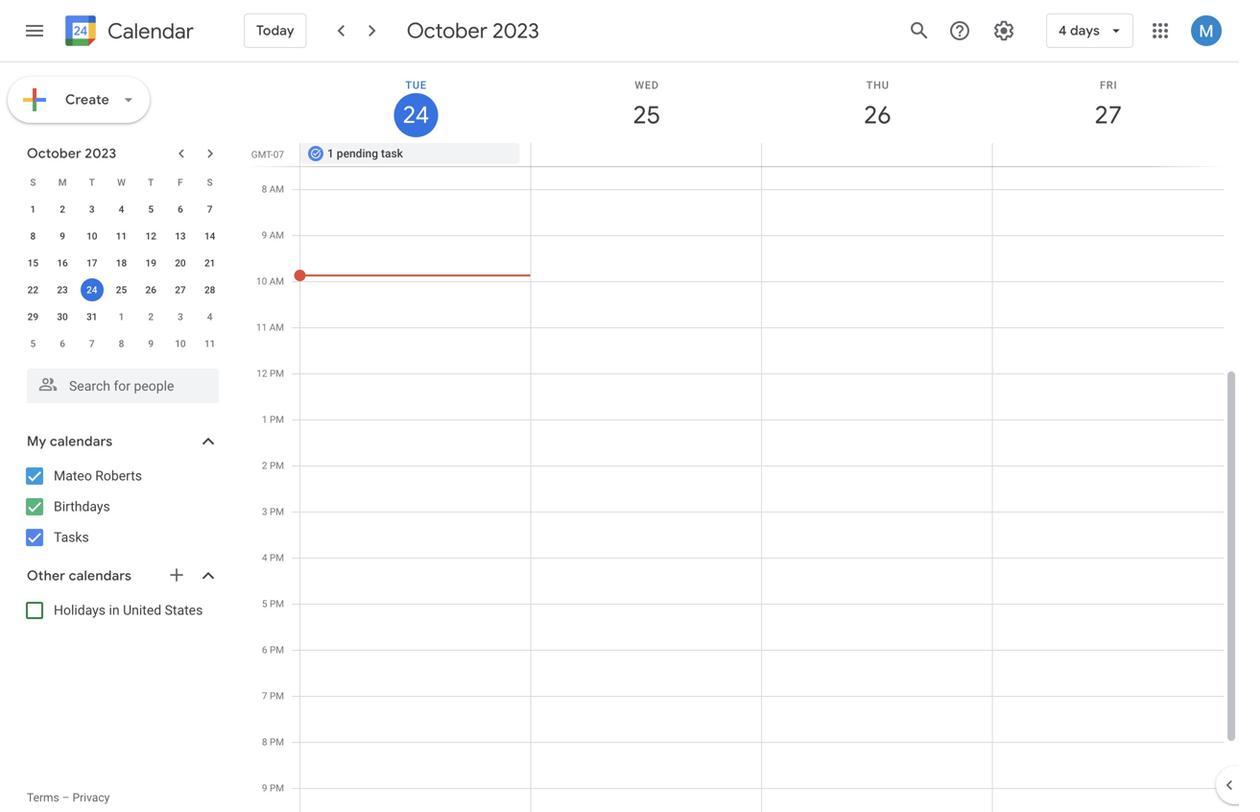 Task type: vqa. For each thing, say whether or not it's contained in the screenshot.


Task type: describe. For each thing, give the bounding box(es) containing it.
tue 24
[[402, 79, 428, 130]]

7 pm
[[262, 690, 284, 702]]

privacy
[[73, 791, 110, 804]]

8 for november 8 element
[[119, 338, 124, 349]]

20 element
[[169, 252, 192, 275]]

other calendars button
[[4, 561, 238, 591]]

–
[[62, 791, 70, 804]]

wed 25
[[632, 79, 659, 131]]

pm for 1 pm
[[270, 414, 284, 425]]

november 9 element
[[139, 332, 162, 355]]

30 element
[[51, 305, 74, 328]]

31 element
[[80, 305, 103, 328]]

2 t from the left
[[148, 177, 154, 188]]

17 element
[[80, 252, 103, 275]]

07
[[273, 149, 284, 160]]

1 pending task button
[[300, 143, 520, 164]]

8 pm
[[262, 736, 284, 748]]

25 link
[[625, 93, 669, 137]]

24 inside grid
[[402, 100, 428, 130]]

9 for 9 pm
[[262, 782, 267, 794]]

1 s from the left
[[30, 177, 36, 188]]

5 for 5 pm
[[262, 598, 267, 610]]

mateo roberts
[[54, 468, 142, 484]]

f
[[178, 177, 183, 188]]

0 vertical spatial october 2023
[[407, 17, 539, 44]]

2 for 2 pm
[[262, 460, 267, 471]]

november 11 element
[[198, 332, 221, 355]]

25 element
[[110, 278, 133, 301]]

8 for 8 am
[[262, 183, 267, 195]]

calendar
[[108, 18, 194, 45]]

3 pm
[[262, 506, 284, 517]]

9 pm
[[262, 782, 284, 794]]

10 for 10 am
[[256, 276, 267, 287]]

november 1 element
[[110, 305, 133, 328]]

tasks
[[54, 529, 89, 545]]

roberts
[[95, 468, 142, 484]]

29
[[28, 311, 38, 323]]

28
[[204, 284, 215, 296]]

5 for november 5 element
[[30, 338, 36, 349]]

birthdays
[[54, 499, 110, 515]]

4 days
[[1059, 22, 1100, 39]]

30
[[57, 311, 68, 323]]

11 for november 11 element at left
[[204, 338, 215, 349]]

am for 8 am
[[270, 183, 284, 195]]

november 7 element
[[80, 332, 103, 355]]

am for 9 am
[[270, 229, 284, 241]]

other
[[27, 567, 65, 585]]

other calendars
[[27, 567, 132, 585]]

0 vertical spatial 6
[[178, 204, 183, 215]]

november 3 element
[[169, 305, 192, 328]]

1 for 1 pm
[[262, 414, 267, 425]]

14
[[204, 230, 215, 242]]

w
[[117, 177, 126, 188]]

3 for 3 pm
[[262, 506, 267, 517]]

row containing 29
[[18, 303, 225, 330]]

4 for the november 4 element
[[207, 311, 213, 323]]

calendar heading
[[104, 18, 194, 45]]

3 for november 3 element
[[178, 311, 183, 323]]

8 up 15 "element"
[[30, 230, 36, 242]]

1 for november 1 element
[[119, 311, 124, 323]]

6 pm
[[262, 644, 284, 656]]

18
[[116, 257, 127, 269]]

row containing 8
[[18, 223, 225, 250]]

1 cell from the left
[[531, 143, 762, 166]]

pm for 8 pm
[[270, 736, 284, 748]]

0 horizontal spatial 2023
[[85, 145, 117, 162]]

thu
[[866, 79, 890, 91]]

m
[[58, 177, 67, 188]]

9 for 9 am
[[262, 229, 267, 241]]

4 for 4 pm
[[262, 552, 267, 564]]

holidays
[[54, 602, 106, 618]]

days
[[1070, 22, 1100, 39]]

12 pm
[[257, 368, 284, 379]]

row containing 1
[[18, 196, 225, 223]]

pm for 2 pm
[[270, 460, 284, 471]]

24, today element
[[80, 278, 103, 301]]

my
[[27, 433, 46, 450]]

16
[[57, 257, 68, 269]]

4 for 4 days
[[1059, 22, 1067, 39]]

17
[[86, 257, 97, 269]]

10 for 10 element
[[86, 230, 97, 242]]

26 element
[[139, 278, 162, 301]]

2 s from the left
[[207, 177, 213, 188]]

15
[[28, 257, 38, 269]]

28 element
[[198, 278, 221, 301]]

calendars for other calendars
[[69, 567, 132, 585]]

holidays in united states
[[54, 602, 203, 618]]

18 element
[[110, 252, 133, 275]]

pm for 12 pm
[[270, 368, 284, 379]]

22 element
[[21, 278, 44, 301]]

27 link
[[1086, 93, 1131, 137]]

row containing 22
[[18, 276, 225, 303]]

26 inside row
[[145, 284, 156, 296]]

2 cell from the left
[[762, 143, 992, 166]]

tue
[[406, 79, 427, 91]]

terms link
[[27, 791, 59, 804]]

13
[[175, 230, 186, 242]]

12 for 12
[[145, 230, 156, 242]]

am for 11 am
[[270, 322, 284, 333]]

10 for november 10 'element'
[[175, 338, 186, 349]]

0 vertical spatial 7
[[207, 204, 213, 215]]

0 horizontal spatial october
[[27, 145, 82, 162]]

terms
[[27, 791, 59, 804]]

november 8 element
[[110, 332, 133, 355]]

10 am
[[256, 276, 284, 287]]

19 element
[[139, 252, 162, 275]]

pending
[[337, 147, 378, 160]]



Task type: locate. For each thing, give the bounding box(es) containing it.
grid
[[246, 62, 1239, 812]]

6 for 6 pm
[[262, 644, 267, 656]]

0 horizontal spatial 26
[[145, 284, 156, 296]]

3 row from the top
[[18, 223, 225, 250]]

2 inside november 2 element
[[148, 311, 154, 323]]

Search for people text field
[[38, 369, 207, 403]]

pm for 5 pm
[[270, 598, 284, 610]]

0 vertical spatial 11
[[116, 230, 127, 242]]

25 inside wed 25
[[632, 99, 659, 131]]

1 horizontal spatial 3
[[178, 311, 183, 323]]

row containing 5
[[18, 330, 225, 357]]

None search field
[[0, 361, 238, 403]]

4 pm from the top
[[270, 506, 284, 517]]

31
[[86, 311, 97, 323]]

1 inside 1 pending task button
[[327, 147, 334, 160]]

6 row from the top
[[18, 303, 225, 330]]

united
[[123, 602, 161, 618]]

0 horizontal spatial 27
[[175, 284, 186, 296]]

12 up 19
[[145, 230, 156, 242]]

my calendars button
[[4, 426, 238, 457]]

3 am from the top
[[270, 276, 284, 287]]

1 vertical spatial 24
[[86, 284, 97, 296]]

am up 12 pm
[[270, 322, 284, 333]]

november 4 element
[[198, 305, 221, 328]]

9 for "november 9" element
[[148, 338, 154, 349]]

pm down '6 pm'
[[270, 690, 284, 702]]

today
[[256, 22, 294, 39]]

26 inside grid
[[863, 99, 890, 131]]

wed
[[635, 79, 659, 91]]

26 down thu
[[863, 99, 890, 131]]

5 pm from the top
[[270, 552, 284, 564]]

24
[[402, 100, 428, 130], [86, 284, 97, 296]]

25 down wed
[[632, 99, 659, 131]]

2 vertical spatial 7
[[262, 690, 267, 702]]

fri 27
[[1094, 79, 1121, 131]]

1 horizontal spatial 26
[[863, 99, 890, 131]]

cell down 27 link
[[992, 143, 1223, 166]]

pm for 4 pm
[[270, 552, 284, 564]]

october up m at left top
[[27, 145, 82, 162]]

1 vertical spatial 2
[[148, 311, 154, 323]]

8 pm from the top
[[270, 690, 284, 702]]

2 am from the top
[[270, 229, 284, 241]]

1 horizontal spatial 7
[[207, 204, 213, 215]]

13 element
[[169, 225, 192, 248]]

row up 11 element
[[18, 169, 225, 196]]

am down '9 am'
[[270, 276, 284, 287]]

1 am from the top
[[270, 183, 284, 195]]

gmt-
[[251, 149, 273, 160]]

october 2023 up tue
[[407, 17, 539, 44]]

19
[[145, 257, 156, 269]]

2 pm
[[262, 460, 284, 471]]

1 vertical spatial 11
[[256, 322, 267, 333]]

0 vertical spatial 25
[[632, 99, 659, 131]]

12 inside row
[[145, 230, 156, 242]]

2 vertical spatial 5
[[262, 598, 267, 610]]

2 horizontal spatial 6
[[262, 644, 267, 656]]

1 horizontal spatial october
[[407, 17, 488, 44]]

2023
[[493, 17, 539, 44], [85, 145, 117, 162]]

4 days button
[[1046, 8, 1134, 54]]

0 vertical spatial 26
[[863, 99, 890, 131]]

5 inside grid
[[262, 598, 267, 610]]

7 for 7 pm
[[262, 690, 267, 702]]

5 down 4 pm
[[262, 598, 267, 610]]

5 pm
[[262, 598, 284, 610]]

0 vertical spatial 10
[[86, 230, 97, 242]]

11 inside grid
[[256, 322, 267, 333]]

0 horizontal spatial 12
[[145, 230, 156, 242]]

november 6 element
[[51, 332, 74, 355]]

9
[[262, 229, 267, 241], [60, 230, 65, 242], [148, 338, 154, 349], [262, 782, 267, 794]]

9 pm from the top
[[270, 736, 284, 748]]

2 up "november 9" element
[[148, 311, 154, 323]]

0 vertical spatial 5
[[148, 204, 154, 215]]

9 down november 2 element at the left
[[148, 338, 154, 349]]

0 vertical spatial 27
[[1094, 99, 1121, 131]]

1 vertical spatial 27
[[175, 284, 186, 296]]

25 inside row
[[116, 284, 127, 296]]

am down 8 am
[[270, 229, 284, 241]]

0 vertical spatial 24
[[402, 100, 428, 130]]

am down 07
[[270, 183, 284, 195]]

1 vertical spatial 6
[[60, 338, 65, 349]]

fri
[[1100, 79, 1118, 91]]

25 down 18
[[116, 284, 127, 296]]

11 down the november 4 element
[[204, 338, 215, 349]]

10 pm from the top
[[270, 782, 284, 794]]

9 down '8 pm'
[[262, 782, 267, 794]]

7 pm from the top
[[270, 644, 284, 656]]

1 left pending
[[327, 147, 334, 160]]

6 up the 13 element on the top of page
[[178, 204, 183, 215]]

2 vertical spatial 2
[[262, 460, 267, 471]]

1 for 1 pending task
[[327, 147, 334, 160]]

7 inside grid
[[262, 690, 267, 702]]

9 am
[[262, 229, 284, 241]]

12
[[145, 230, 156, 242], [257, 368, 267, 379]]

1 t from the left
[[89, 177, 95, 188]]

row up 18 element
[[18, 223, 225, 250]]

1 down 12 pm
[[262, 414, 267, 425]]

1 horizontal spatial 6
[[178, 204, 183, 215]]

am
[[270, 183, 284, 195], [270, 229, 284, 241], [270, 276, 284, 287], [270, 322, 284, 333]]

0 horizontal spatial 6
[[60, 338, 65, 349]]

2 inside grid
[[262, 460, 267, 471]]

10 up 17
[[86, 230, 97, 242]]

24 link
[[394, 93, 438, 137]]

6 inside grid
[[262, 644, 267, 656]]

pm up 4 pm
[[270, 506, 284, 517]]

14 element
[[198, 225, 221, 248]]

pm up 5 pm
[[270, 552, 284, 564]]

1 vertical spatial october
[[27, 145, 82, 162]]

11 down "10 am"
[[256, 322, 267, 333]]

27 inside row
[[175, 284, 186, 296]]

5 down 29 element
[[30, 338, 36, 349]]

9 up "16" element
[[60, 230, 65, 242]]

calendars
[[50, 433, 113, 450], [69, 567, 132, 585]]

0 horizontal spatial 11
[[116, 230, 127, 242]]

settings menu image
[[993, 19, 1016, 42]]

pm down the 7 pm
[[270, 736, 284, 748]]

2 pm from the top
[[270, 414, 284, 425]]

am for 10 am
[[270, 276, 284, 287]]

7
[[207, 204, 213, 215], [89, 338, 95, 349], [262, 690, 267, 702]]

my calendars
[[27, 433, 113, 450]]

2 vertical spatial 6
[[262, 644, 267, 656]]

s left m at left top
[[30, 177, 36, 188]]

1 vertical spatial 12
[[257, 368, 267, 379]]

mateo
[[54, 468, 92, 484]]

november 10 element
[[169, 332, 192, 355]]

10 inside 'element'
[[175, 338, 186, 349]]

10 element
[[80, 225, 103, 248]]

1 horizontal spatial 2023
[[493, 17, 539, 44]]

24 cell
[[77, 276, 107, 303]]

2 for november 2 element at the left
[[148, 311, 154, 323]]

october 2023 up m at left top
[[27, 145, 117, 162]]

1 vertical spatial 10
[[256, 276, 267, 287]]

1 vertical spatial 5
[[30, 338, 36, 349]]

4 down 3 pm
[[262, 552, 267, 564]]

1 vertical spatial 7
[[89, 338, 95, 349]]

4
[[1059, 22, 1067, 39], [119, 204, 124, 215], [207, 311, 213, 323], [262, 552, 267, 564]]

1 pending task row
[[292, 143, 1239, 166]]

october 2023 grid
[[18, 169, 225, 357]]

calendars up in at the left of the page
[[69, 567, 132, 585]]

16 element
[[51, 252, 74, 275]]

6 pm from the top
[[270, 598, 284, 610]]

0 horizontal spatial 2
[[60, 204, 65, 215]]

3 pm from the top
[[270, 460, 284, 471]]

6
[[178, 204, 183, 215], [60, 338, 65, 349], [262, 644, 267, 656]]

1 vertical spatial 3
[[178, 311, 183, 323]]

24 down tue
[[402, 100, 428, 130]]

row containing s
[[18, 169, 225, 196]]

8 am
[[262, 183, 284, 195]]

3 up 4 pm
[[262, 506, 267, 517]]

october up tue
[[407, 17, 488, 44]]

my calendars list
[[4, 461, 238, 553]]

in
[[109, 602, 120, 618]]

1 pm from the top
[[270, 368, 284, 379]]

pm up 3 pm
[[270, 460, 284, 471]]

4 inside dropdown button
[[1059, 22, 1067, 39]]

cell down 26 link
[[762, 143, 992, 166]]

1 horizontal spatial t
[[148, 177, 154, 188]]

november 5 element
[[21, 332, 44, 355]]

1 vertical spatial 26
[[145, 284, 156, 296]]

11
[[116, 230, 127, 242], [256, 322, 267, 333], [204, 338, 215, 349]]

terms – privacy
[[27, 791, 110, 804]]

11 up 18
[[116, 230, 127, 242]]

21
[[204, 257, 215, 269]]

10
[[86, 230, 97, 242], [256, 276, 267, 287], [175, 338, 186, 349]]

11 for 11 am
[[256, 322, 267, 333]]

2 horizontal spatial 3
[[262, 506, 267, 517]]

task
[[381, 147, 403, 160]]

8 for 8 pm
[[262, 736, 267, 748]]

main drawer image
[[23, 19, 46, 42]]

2 horizontal spatial 5
[[262, 598, 267, 610]]

1 horizontal spatial 2
[[148, 311, 154, 323]]

1 inside november 1 element
[[119, 311, 124, 323]]

1 up 15 "element"
[[30, 204, 36, 215]]

27 element
[[169, 278, 192, 301]]

1 horizontal spatial 11
[[204, 338, 215, 349]]

2 vertical spatial 10
[[175, 338, 186, 349]]

pm up the 7 pm
[[270, 644, 284, 656]]

7 down '6 pm'
[[262, 690, 267, 702]]

12 down 11 am at left top
[[257, 368, 267, 379]]

1
[[327, 147, 334, 160], [30, 204, 36, 215], [119, 311, 124, 323], [262, 414, 267, 425]]

thu 26
[[863, 79, 890, 131]]

0 horizontal spatial 3
[[89, 204, 95, 215]]

26
[[863, 99, 890, 131], [145, 284, 156, 296]]

8 down gmt-
[[262, 183, 267, 195]]

1 horizontal spatial 27
[[1094, 99, 1121, 131]]

1 row from the top
[[18, 169, 225, 196]]

pm up 2 pm
[[270, 414, 284, 425]]

row up november 8 element
[[18, 303, 225, 330]]

1 horizontal spatial october 2023
[[407, 17, 539, 44]]

27 down 'fri'
[[1094, 99, 1121, 131]]

4 am from the top
[[270, 322, 284, 333]]

15 element
[[21, 252, 44, 275]]

8 down the 7 pm
[[262, 736, 267, 748]]

4 inside grid
[[262, 552, 267, 564]]

7 for november 7 element
[[89, 338, 95, 349]]

4 row from the top
[[18, 250, 225, 276]]

t right m at left top
[[89, 177, 95, 188]]

row down november 1 element
[[18, 330, 225, 357]]

27
[[1094, 99, 1121, 131], [175, 284, 186, 296]]

gmt-07
[[251, 149, 284, 160]]

0 vertical spatial 3
[[89, 204, 95, 215]]

1 vertical spatial calendars
[[69, 567, 132, 585]]

calendars for my calendars
[[50, 433, 113, 450]]

29 element
[[21, 305, 44, 328]]

24 up 31
[[86, 284, 97, 296]]

privacy link
[[73, 791, 110, 804]]

1 pm
[[262, 414, 284, 425]]

pm up 1 pm
[[270, 368, 284, 379]]

0 vertical spatial calendars
[[50, 433, 113, 450]]

8 down november 1 element
[[119, 338, 124, 349]]

26 down 19
[[145, 284, 156, 296]]

4 pm
[[262, 552, 284, 564]]

1 vertical spatial 2023
[[85, 145, 117, 162]]

s right f
[[207, 177, 213, 188]]

12 inside grid
[[257, 368, 267, 379]]

5
[[148, 204, 154, 215], [30, 338, 36, 349], [262, 598, 267, 610]]

0 horizontal spatial s
[[30, 177, 36, 188]]

6 for november 6 element
[[60, 338, 65, 349]]

5 up 12 element
[[148, 204, 154, 215]]

row group
[[18, 196, 225, 357]]

20
[[175, 257, 186, 269]]

11 for 11 element
[[116, 230, 127, 242]]

pm for 6 pm
[[270, 644, 284, 656]]

2 up 3 pm
[[262, 460, 267, 471]]

26 link
[[856, 93, 900, 137]]

23
[[57, 284, 68, 296]]

2 horizontal spatial 11
[[256, 322, 267, 333]]

t
[[89, 177, 95, 188], [148, 177, 154, 188]]

0 vertical spatial 2023
[[493, 17, 539, 44]]

create
[[65, 91, 109, 108]]

2 vertical spatial 3
[[262, 506, 267, 517]]

pm for 7 pm
[[270, 690, 284, 702]]

11 element
[[110, 225, 133, 248]]

7 down 31 element
[[89, 338, 95, 349]]

2 horizontal spatial 2
[[262, 460, 267, 471]]

1 up november 8 element
[[119, 311, 124, 323]]

3 up 10 element
[[89, 204, 95, 215]]

today button
[[244, 8, 307, 54]]

3
[[89, 204, 95, 215], [178, 311, 183, 323], [262, 506, 267, 517]]

12 for 12 pm
[[257, 368, 267, 379]]

0 vertical spatial 2
[[60, 204, 65, 215]]

1 horizontal spatial 12
[[257, 368, 267, 379]]

row up november 1 element
[[18, 276, 225, 303]]

24 inside cell
[[86, 284, 97, 296]]

0 horizontal spatial october 2023
[[27, 145, 117, 162]]

1 horizontal spatial 10
[[175, 338, 186, 349]]

pm for 9 pm
[[270, 782, 284, 794]]

0 vertical spatial 12
[[145, 230, 156, 242]]

create button
[[8, 77, 150, 123]]

t left f
[[148, 177, 154, 188]]

0 horizontal spatial t
[[89, 177, 95, 188]]

2 horizontal spatial 10
[[256, 276, 267, 287]]

2 row from the top
[[18, 196, 225, 223]]

2 vertical spatial 11
[[204, 338, 215, 349]]

pm
[[270, 368, 284, 379], [270, 414, 284, 425], [270, 460, 284, 471], [270, 506, 284, 517], [270, 552, 284, 564], [270, 598, 284, 610], [270, 644, 284, 656], [270, 690, 284, 702], [270, 736, 284, 748], [270, 782, 284, 794]]

4 up 11 element
[[119, 204, 124, 215]]

pm for 3 pm
[[270, 506, 284, 517]]

4 left days
[[1059, 22, 1067, 39]]

cell
[[531, 143, 762, 166], [762, 143, 992, 166], [992, 143, 1223, 166]]

1 pending task
[[327, 147, 403, 160]]

8
[[262, 183, 267, 195], [30, 230, 36, 242], [119, 338, 124, 349], [262, 736, 267, 748]]

s
[[30, 177, 36, 188], [207, 177, 213, 188]]

grid containing 25
[[246, 62, 1239, 812]]

1 vertical spatial 25
[[116, 284, 127, 296]]

10 up 11 am at left top
[[256, 276, 267, 287]]

3 cell from the left
[[992, 143, 1223, 166]]

0 horizontal spatial 7
[[89, 338, 95, 349]]

21 element
[[198, 252, 221, 275]]

1 vertical spatial october 2023
[[27, 145, 117, 162]]

0 horizontal spatial 25
[[116, 284, 127, 296]]

add other calendars image
[[167, 565, 186, 585]]

27 inside grid
[[1094, 99, 1121, 131]]

0 horizontal spatial 24
[[86, 284, 97, 296]]

7 up 14 element
[[207, 204, 213, 215]]

1 horizontal spatial 25
[[632, 99, 659, 131]]

6 down 30 element
[[60, 338, 65, 349]]

5 row from the top
[[18, 276, 225, 303]]

pm down '8 pm'
[[270, 782, 284, 794]]

23 element
[[51, 278, 74, 301]]

11 am
[[256, 322, 284, 333]]

pm up '6 pm'
[[270, 598, 284, 610]]

27 down 20
[[175, 284, 186, 296]]

november 2 element
[[139, 305, 162, 328]]

1 horizontal spatial 24
[[402, 100, 428, 130]]

row
[[18, 169, 225, 196], [18, 196, 225, 223], [18, 223, 225, 250], [18, 250, 225, 276], [18, 276, 225, 303], [18, 303, 225, 330], [18, 330, 225, 357]]

states
[[165, 602, 203, 618]]

10 down november 3 element
[[175, 338, 186, 349]]

2 down m at left top
[[60, 204, 65, 215]]

4 down 28 element
[[207, 311, 213, 323]]

2
[[60, 204, 65, 215], [148, 311, 154, 323], [262, 460, 267, 471]]

22
[[28, 284, 38, 296]]

1 horizontal spatial 5
[[148, 204, 154, 215]]

7 row from the top
[[18, 330, 225, 357]]

row up 25 element
[[18, 250, 225, 276]]

12 element
[[139, 225, 162, 248]]

0 vertical spatial october
[[407, 17, 488, 44]]

0 horizontal spatial 5
[[30, 338, 36, 349]]

row group containing 1
[[18, 196, 225, 357]]

2 horizontal spatial 7
[[262, 690, 267, 702]]

row containing 15
[[18, 250, 225, 276]]

6 down 5 pm
[[262, 644, 267, 656]]

calendar element
[[61, 12, 194, 54]]

row down w
[[18, 196, 225, 223]]

cell down 25 link
[[531, 143, 762, 166]]

1 horizontal spatial s
[[207, 177, 213, 188]]

3 down 27 element
[[178, 311, 183, 323]]

9 up "10 am"
[[262, 229, 267, 241]]

october 2023
[[407, 17, 539, 44], [27, 145, 117, 162]]

calendars up mateo
[[50, 433, 113, 450]]

0 horizontal spatial 10
[[86, 230, 97, 242]]



